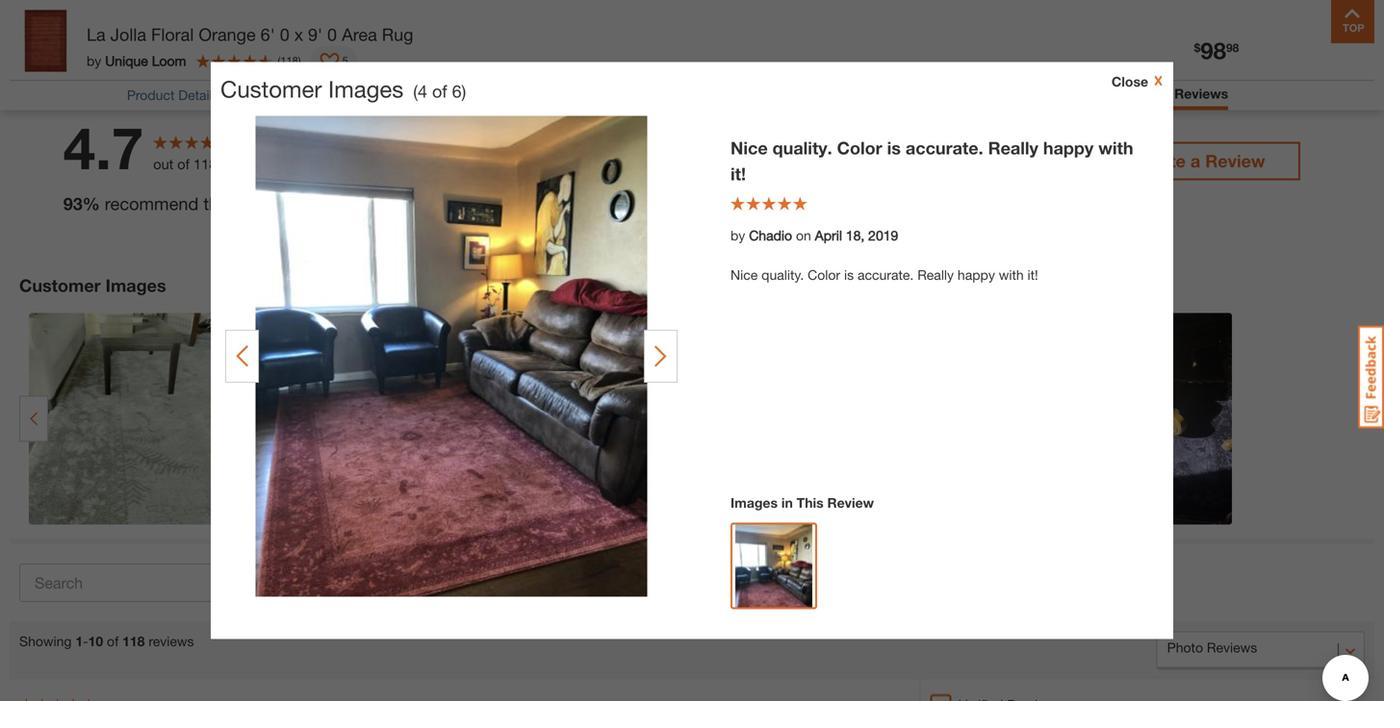 Task type: describe. For each thing, give the bounding box(es) containing it.
images for customer images
[[106, 275, 166, 296]]

customer for customer images ( 4 of 6 )
[[220, 75, 322, 103]]

0 vertical spatial 118
[[280, 54, 298, 67]]

la
[[87, 24, 106, 45]]

1 horizontal spatial reviews
[[221, 156, 268, 172]]

1 horizontal spatial it!
[[1028, 267, 1038, 283]]

only
[[765, 587, 793, 603]]

customer for customer reviews
[[1107, 86, 1171, 102]]

2019
[[868, 228, 898, 244]]

6
[[452, 81, 462, 102]]

rug
[[382, 24, 413, 45]]

details
[[178, 87, 219, 103]]

2 horizontal spatial images
[[731, 495, 778, 511]]

filter
[[360, 556, 390, 572]]

3 inside button
[[483, 587, 491, 603]]

top button
[[1331, 0, 1374, 43]]

98 up the reviews
[[1201, 37, 1226, 64]]

1 vertical spatial 118
[[193, 156, 217, 172]]

showing
[[19, 634, 72, 650]]

2 inside button
[[539, 587, 546, 603]]

4.7 for 4.7
[[63, 113, 144, 182]]

unique
[[105, 53, 148, 69]]

jolla
[[110, 24, 146, 45]]

close
[[1112, 74, 1148, 90]]

of left la
[[55, 28, 67, 44]]

18,
[[846, 228, 865, 244]]

of up 93 % recommend this product
[[177, 156, 190, 172]]

) inside customer images ( 4 of 6 )
[[462, 81, 466, 102]]

recommend
[[105, 194, 199, 214]]

april
[[815, 228, 842, 244]]

0 horizontal spatial 3
[[360, 152, 369, 170]]

0 horizontal spatial 2
[[360, 187, 369, 205]]

by for by chadio on april 18, 2019
[[731, 228, 745, 244]]

a
[[1191, 150, 1201, 171]]

0 vertical spatial it!
[[731, 164, 746, 184]]

by unique loom
[[87, 53, 186, 69]]

star icon image for 5
[[378, 82, 397, 101]]

customer images ( 4 of 6 )
[[220, 75, 466, 103]]

1 vertical spatial reviews
[[149, 634, 194, 650]]

reviews
[[1174, 86, 1228, 102]]

( 118 )
[[278, 54, 301, 67]]

0 horizontal spatial 4
[[360, 117, 369, 136]]

by for by unique loom
[[87, 53, 101, 69]]

star icon image for 3
[[378, 152, 397, 170]]

customer reviews
[[1107, 86, 1228, 102]]

star symbol image for 1
[[602, 587, 617, 601]]

of right 10
[[107, 634, 119, 650]]

4 button
[[416, 574, 462, 612]]

write
[[1142, 150, 1186, 171]]

1 horizontal spatial 1
[[360, 221, 369, 239]]

feedback link image
[[1358, 325, 1384, 429]]

close link
[[1112, 72, 1164, 92]]

customer for customer images
[[19, 275, 101, 296]]

93
[[63, 194, 83, 214]]

write a review
[[1142, 150, 1265, 171]]

5 inside 5 button
[[372, 587, 380, 603]]

thumbnail image
[[735, 525, 812, 628]]

product image image
[[14, 10, 77, 72]]

star icon image for 2
[[378, 186, 397, 205]]

purchases
[[698, 587, 761, 603]]

out of 118 reviews
[[153, 156, 268, 172]]

2 nice from the top
[[731, 267, 758, 283]]

1 0 from the left
[[280, 24, 289, 45]]

0 horizontal spatial 118
[[122, 634, 145, 650]]

-
[[83, 634, 88, 650]]

by chadio on april 18, 2019
[[731, 228, 898, 244]]

0 vertical spatial color
[[837, 138, 882, 158]]

verified purchases only
[[650, 587, 793, 603]]

la jolla floral orange 6' 0 x 9' 0 area rug
[[87, 24, 413, 45]]

1 button
[[583, 574, 629, 612]]

1 horizontal spatial out
[[153, 156, 174, 172]]

verified
[[650, 587, 695, 603]]

6'
[[261, 24, 275, 45]]



Task type: vqa. For each thing, say whether or not it's contained in the screenshot.
#1 Home Improvement Retailer
no



Task type: locate. For each thing, give the bounding box(es) containing it.
1 vertical spatial images
[[106, 275, 166, 296]]

0 horizontal spatial really
[[917, 267, 954, 283]]

4.7 left la
[[10, 28, 28, 44]]

by:
[[394, 556, 412, 572]]

customer down "93"
[[19, 275, 101, 296]]

orange
[[199, 24, 256, 45]]

1 horizontal spatial happy
[[1043, 138, 1094, 158]]

1 vertical spatial by
[[731, 228, 745, 244]]

0 horizontal spatial out
[[32, 28, 52, 44]]

is up 2019
[[887, 138, 901, 158]]

0 horizontal spatial happy
[[958, 267, 995, 283]]

0 vertical spatial accurate.
[[906, 138, 983, 158]]

$
[[1194, 41, 1201, 54]]

2 horizontal spatial 4
[[428, 587, 435, 603]]

images down recommend on the left top
[[106, 275, 166, 296]]

customer left the reviews
[[1107, 86, 1171, 102]]

nice up chadio
[[731, 138, 768, 158]]

close image
[[1148, 73, 1164, 89]]

5 button
[[360, 574, 406, 612]]

1 nice quality. color is accurate. really happy with it! from the top
[[731, 138, 1133, 184]]

1 horizontal spatial 3
[[483, 587, 491, 603]]

area
[[342, 24, 377, 45]]

1 vertical spatial 1
[[595, 587, 602, 603]]

2 button
[[527, 574, 573, 612]]

4 inside button
[[428, 587, 435, 603]]

customer
[[220, 75, 322, 103], [1107, 86, 1171, 102], [19, 275, 101, 296]]

10
[[88, 634, 103, 650]]

2
[[360, 187, 369, 205], [539, 587, 546, 603]]

5 star icon image from the top
[[378, 221, 397, 240]]

1 star symbol image from the left
[[380, 587, 395, 601]]

1 nice from the top
[[731, 138, 768, 158]]

star symbol image inside 2 button
[[546, 587, 562, 601]]

0 vertical spatial quality.
[[773, 138, 832, 158]]

2 0 from the left
[[327, 24, 337, 45]]

1 vertical spatial is
[[844, 267, 854, 283]]

0 horizontal spatial with
[[999, 267, 1024, 283]]

1 inside button
[[595, 587, 602, 603]]

0 horizontal spatial images
[[106, 275, 166, 296]]

customer inside main content
[[220, 75, 322, 103]]

1 horizontal spatial really
[[988, 138, 1038, 158]]

out left la
[[32, 28, 52, 44]]

star symbol image left 1 button
[[546, 587, 562, 601]]

chadio
[[749, 228, 792, 244]]

1 horizontal spatial 4
[[418, 81, 427, 102]]

1 vertical spatial with
[[999, 267, 1024, 283]]

2 nice quality. color is accurate. really happy with it! from the top
[[731, 267, 1038, 283]]

0 right "9'"
[[327, 24, 337, 45]]

out
[[32, 28, 52, 44], [153, 156, 174, 172]]

0 vertical spatial happy
[[1043, 138, 1094, 158]]

by
[[87, 53, 101, 69], [731, 228, 745, 244]]

review inside customer images main content
[[827, 495, 874, 511]]

product details
[[127, 87, 219, 103]]

it!
[[731, 164, 746, 184], [1028, 267, 1038, 283]]

118 right 10
[[122, 634, 145, 650]]

4.7 up %
[[63, 113, 144, 182]]

star symbol image for 2
[[546, 587, 562, 601]]

1 vertical spatial nice quality. color is accurate. really happy with it!
[[731, 267, 1038, 283]]

product
[[236, 194, 297, 214]]

0 vertical spatial reviews
[[221, 156, 268, 172]]

0 vertical spatial 1
[[360, 221, 369, 239]]

1 horizontal spatial images
[[328, 75, 404, 103]]

showing 1 - 10 of 118 reviews
[[19, 634, 194, 650]]

quality. down chadio
[[761, 267, 804, 283]]

reviews down 'search' text box
[[149, 634, 194, 650]]

review right a
[[1205, 150, 1265, 171]]

1 horizontal spatial customer
[[220, 75, 322, 103]]

is
[[887, 138, 901, 158], [844, 267, 854, 283]]

1 vertical spatial happy
[[958, 267, 995, 283]]

98 right $
[[1226, 41, 1239, 54]]

0 vertical spatial by
[[87, 53, 101, 69]]

floral
[[151, 24, 194, 45]]

0 horizontal spatial customer
[[19, 275, 101, 296]]

98
[[1201, 37, 1226, 64], [1226, 41, 1239, 54]]

( inside customer images ( 4 of 6 )
[[413, 81, 418, 102]]

0 horizontal spatial it!
[[731, 164, 746, 184]]

98 inside $ 98 98
[[1226, 41, 1239, 54]]

118
[[280, 54, 298, 67], [193, 156, 217, 172], [122, 634, 145, 650]]

0 vertical spatial 2
[[360, 187, 369, 205]]

1 horizontal spatial 4.7
[[63, 113, 144, 182]]

1 horizontal spatial is
[[887, 138, 901, 158]]

%
[[83, 194, 100, 214]]

really
[[988, 138, 1038, 158], [917, 267, 954, 283]]

in
[[781, 495, 793, 511]]

this
[[203, 194, 231, 214]]

filter by:
[[360, 556, 412, 572]]

0 vertical spatial )
[[298, 54, 301, 67]]

customer images
[[19, 275, 166, 296]]

1 vertical spatial )
[[462, 81, 466, 102]]

118 up this
[[193, 156, 217, 172]]

2 horizontal spatial 1
[[595, 587, 602, 603]]

1 horizontal spatial )
[[462, 81, 466, 102]]

nice
[[731, 138, 768, 158], [731, 267, 758, 283]]

$ 98 98
[[1194, 37, 1239, 64]]

with
[[1098, 138, 1133, 158], [999, 267, 1024, 283]]

star symbol image for 5
[[380, 587, 395, 601]]

specifications button
[[444, 87, 529, 103], [444, 87, 529, 103]]

1 horizontal spatial by
[[731, 228, 745, 244]]

product
[[127, 87, 175, 103]]

by down la
[[87, 53, 101, 69]]

images left in
[[731, 495, 778, 511]]

2 vertical spatial images
[[731, 495, 778, 511]]

images in this review
[[731, 495, 874, 511]]

1 vertical spatial color
[[808, 267, 840, 283]]

star icon image for 1
[[378, 221, 397, 240]]

review
[[1205, 150, 1265, 171], [827, 495, 874, 511]]

0 horizontal spatial 4.7
[[10, 28, 28, 44]]

with inside the 'nice quality. color is accurate. really happy with it!'
[[1098, 138, 1133, 158]]

star symbol image down filter by:
[[380, 587, 395, 601]]

1 vertical spatial quality.
[[761, 267, 804, 283]]

specifications
[[444, 87, 529, 103]]

star symbol image inside 5 button
[[380, 587, 395, 601]]

by left chadio
[[731, 228, 745, 244]]

1
[[360, 221, 369, 239], [595, 587, 602, 603], [75, 634, 83, 650]]

star symbol image
[[380, 587, 395, 601], [435, 587, 451, 601], [491, 587, 506, 601], [546, 587, 562, 601], [602, 587, 617, 601]]

4 down customer images ( 4 of 6 )
[[360, 117, 369, 136]]

2 vertical spatial 118
[[122, 634, 145, 650]]

1 vertical spatial it!
[[1028, 267, 1038, 283]]

customer images main content
[[0, 0, 1384, 702]]

of inside customer images ( 4 of 6 )
[[432, 81, 447, 102]]

out up recommend on the left top
[[153, 156, 174, 172]]

0 vertical spatial review
[[1205, 150, 1265, 171]]

1 vertical spatial accurate.
[[858, 267, 914, 283]]

5 star symbol image from the left
[[602, 587, 617, 601]]

reviews up product
[[221, 156, 268, 172]]

star symbol image left 3 button
[[435, 587, 451, 601]]

happy
[[1043, 138, 1094, 158], [958, 267, 995, 283]]

review inside button
[[1205, 150, 1265, 171]]

0 vertical spatial with
[[1098, 138, 1133, 158]]

1 horizontal spatial with
[[1098, 138, 1133, 158]]

1 vertical spatial out
[[153, 156, 174, 172]]

images for customer images ( 4 of 6 )
[[328, 75, 404, 103]]

images
[[328, 75, 404, 103], [106, 275, 166, 296], [731, 495, 778, 511]]

1 vertical spatial (
[[413, 81, 418, 102]]

0 horizontal spatial review
[[827, 495, 874, 511]]

0 horizontal spatial by
[[87, 53, 101, 69]]

x
[[294, 24, 303, 45]]

write a review button
[[1108, 142, 1300, 180]]

3 right "4" button
[[483, 587, 491, 603]]

(118)
[[165, 28, 194, 44]]

by inside customer images main content
[[731, 228, 745, 244]]

0 horizontal spatial (
[[278, 54, 280, 67]]

nice quality. color is accurate. really happy with it! up 2019
[[731, 138, 1133, 184]]

0 vertical spatial really
[[988, 138, 1038, 158]]

( down la jolla floral orange 6' 0 x 9' 0 area rug
[[278, 54, 280, 67]]

4.7 out of 5
[[10, 28, 78, 44]]

0 horizontal spatial 1
[[75, 634, 83, 650]]

this
[[797, 495, 824, 511]]

color down april
[[808, 267, 840, 283]]

0
[[280, 24, 289, 45], [327, 24, 337, 45]]

review right this
[[827, 495, 874, 511]]

of
[[55, 28, 67, 44], [432, 81, 447, 102], [177, 156, 190, 172], [107, 634, 119, 650]]

0 vertical spatial 3
[[360, 152, 369, 170]]

customer down the '( 118 )'
[[220, 75, 322, 103]]

star symbol image inside 3 button
[[491, 587, 506, 601]]

0 vertical spatial (
[[278, 54, 280, 67]]

quality.
[[773, 138, 832, 158], [761, 267, 804, 283]]

star symbol image right 2 button
[[602, 587, 617, 601]]

star symbol image inside 1 button
[[602, 587, 617, 601]]

1 vertical spatial 3
[[483, 587, 491, 603]]

2 horizontal spatial 118
[[280, 54, 298, 67]]

4
[[418, 81, 427, 102], [360, 117, 369, 136], [428, 587, 435, 603]]

1 vertical spatial 4.7
[[63, 113, 144, 182]]

nice down chadio
[[731, 267, 758, 283]]

nice quality. color is accurate. really happy with it! down 2019
[[731, 267, 1038, 283]]

1 horizontal spatial 2
[[539, 587, 546, 603]]

star symbol image for 4
[[435, 587, 451, 601]]

star symbol image for 3
[[491, 587, 506, 601]]

0 horizontal spatial reviews
[[149, 634, 194, 650]]

1 vertical spatial nice
[[731, 267, 758, 283]]

product details button
[[127, 87, 219, 103], [127, 87, 219, 103]]

3
[[360, 152, 369, 170], [483, 587, 491, 603]]

3 star icon image from the top
[[378, 152, 397, 170]]

0 left the x
[[280, 24, 289, 45]]

9'
[[308, 24, 322, 45]]

of left 6
[[432, 81, 447, 102]]

2 horizontal spatial customer
[[1107, 86, 1171, 102]]

93 % recommend this product
[[63, 194, 297, 214]]

3 down customer images ( 4 of 6 )
[[360, 152, 369, 170]]

1 vertical spatial really
[[917, 267, 954, 283]]

3 button
[[472, 574, 518, 612]]

is down '18,'
[[844, 267, 854, 283]]

customer reviews button
[[1107, 86, 1228, 105], [1107, 86, 1228, 102]]

4 inside customer images ( 4 of 6 )
[[418, 81, 427, 102]]

4 left 6
[[418, 81, 427, 102]]

0 horizontal spatial 0
[[280, 24, 289, 45]]

0 horizontal spatial is
[[844, 267, 854, 283]]

1 horizontal spatial 118
[[193, 156, 217, 172]]

118 down the x
[[280, 54, 298, 67]]

0 vertical spatial out
[[32, 28, 52, 44]]

verified purchases only button
[[639, 574, 804, 612]]

4.7
[[10, 28, 28, 44], [63, 113, 144, 182]]

images down area
[[328, 75, 404, 103]]

on
[[796, 228, 811, 244]]

)
[[298, 54, 301, 67], [462, 81, 466, 102]]

4 star icon image from the top
[[378, 186, 397, 205]]

5
[[71, 28, 78, 44], [360, 83, 369, 101], [984, 152, 993, 170], [372, 587, 380, 603]]

2 star symbol image from the left
[[435, 587, 451, 601]]

0 vertical spatial images
[[328, 75, 404, 103]]

accurate.
[[906, 138, 983, 158], [858, 267, 914, 283]]

reviews
[[221, 156, 268, 172], [149, 634, 194, 650]]

1 horizontal spatial 0
[[327, 24, 337, 45]]

0 vertical spatial 4
[[418, 81, 427, 102]]

( left 6
[[413, 81, 418, 102]]

1 star icon image from the top
[[378, 82, 397, 101]]

star icon image
[[378, 82, 397, 101], [378, 117, 397, 136], [378, 152, 397, 170], [378, 186, 397, 205], [378, 221, 397, 240]]

star symbol image inside "4" button
[[435, 587, 451, 601]]

2 vertical spatial 1
[[75, 634, 83, 650]]

4 star symbol image from the left
[[546, 587, 562, 601]]

0 vertical spatial 4.7
[[10, 28, 28, 44]]

nice quality. color is accurate. really happy with it!
[[731, 138, 1133, 184], [731, 267, 1038, 283]]

quality. up 'on'
[[773, 138, 832, 158]]

nice inside the 'nice quality. color is accurate. really happy with it!'
[[731, 138, 768, 158]]

Search text field
[[19, 564, 303, 602]]

4.7 for 4.7 out of 5
[[10, 28, 28, 44]]

1 horizontal spatial review
[[1205, 150, 1265, 171]]

0 vertical spatial is
[[887, 138, 901, 158]]

color
[[837, 138, 882, 158], [808, 267, 840, 283]]

0 vertical spatial nice quality. color is accurate. really happy with it!
[[731, 138, 1133, 184]]

star icon image for 4
[[378, 117, 397, 136]]

1 vertical spatial 2
[[539, 587, 546, 603]]

1 horizontal spatial (
[[413, 81, 418, 102]]

2 vertical spatial 4
[[428, 587, 435, 603]]

3 star symbol image from the left
[[491, 587, 506, 601]]

loom
[[152, 53, 186, 69]]

(
[[278, 54, 280, 67], [413, 81, 418, 102]]

1 vertical spatial review
[[827, 495, 874, 511]]

star symbol image left 2 button
[[491, 587, 506, 601]]

4 right 5 button
[[428, 587, 435, 603]]

2 star icon image from the top
[[378, 117, 397, 136]]

0 vertical spatial nice
[[731, 138, 768, 158]]

color up '18,'
[[837, 138, 882, 158]]

0 horizontal spatial )
[[298, 54, 301, 67]]

1 vertical spatial 4
[[360, 117, 369, 136]]



